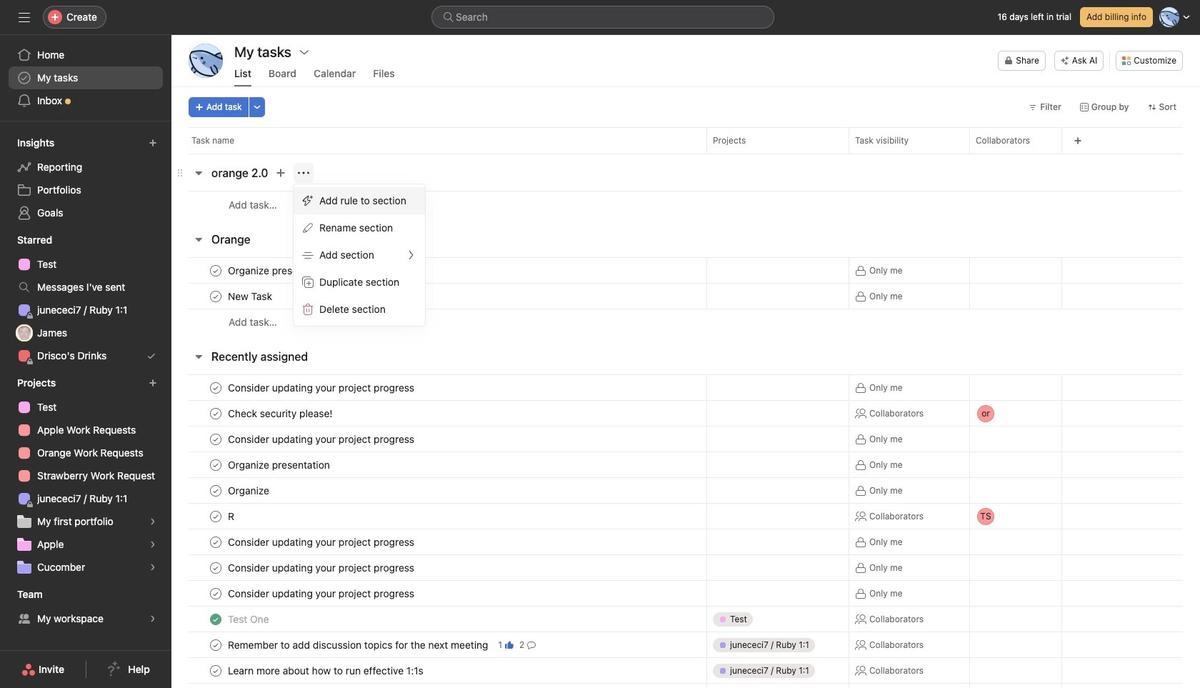 Task type: describe. For each thing, give the bounding box(es) containing it.
linked projects for organize presentation cell for third task name text box from the bottom
[[707, 452, 850, 478]]

show options image
[[299, 46, 310, 58]]

more actions image
[[253, 103, 261, 111]]

2 comments image
[[528, 641, 536, 649]]

organize presentation cell for third task name text box from the bottom's linked projects for organize presentation "cell"
[[172, 452, 707, 478]]

add field image
[[1074, 137, 1083, 145]]

task name text field for remember to add discussion topics for the next meeting cell
[[225, 638, 493, 652]]

new insights image
[[149, 139, 157, 147]]

mark complete image for task name text box inside the 'consider updating your project progress' cell
[[207, 379, 224, 396]]

more section actions image for the add a task to this group "image"
[[298, 167, 310, 179]]

mark complete image for 2nd 'consider updating your project progress' cell from the bottom of the header recently assigned tree grid
[[207, 559, 224, 576]]

mark complete image for 'check security please!' cell
[[207, 405, 224, 422]]

mark complete image for the r cell
[[207, 508, 224, 525]]

more section actions image for 1st collapse task list for this group image from the bottom of the page
[[281, 234, 292, 245]]

new task cell
[[172, 283, 707, 309]]

3 consider updating your project progress cell from the top
[[172, 529, 707, 555]]

mark complete checkbox for first 'consider updating your project progress' cell from the bottom
[[207, 585, 224, 602]]

task name text field for new task cell
[[225, 289, 277, 303]]

teams element
[[0, 582, 172, 633]]

mark complete checkbox for task name text box inside the 'consider updating your project progress' cell
[[207, 379, 224, 396]]

collapse task list for this group image
[[193, 351, 204, 362]]

1 collapse task list for this group image from the top
[[193, 167, 204, 179]]

mark complete checkbox for the r cell
[[207, 508, 224, 525]]

mark complete image for remember to add discussion topics for the next meeting cell
[[207, 636, 224, 654]]

mark complete image for task name text field associated with 4th 'consider updating your project progress' cell from the bottom of the header recently assigned tree grid
[[207, 431, 224, 448]]

mark complete image for third task name text box from the bottom
[[207, 456, 224, 473]]

hide sidebar image
[[19, 11, 30, 23]]

check security please! cell
[[172, 400, 707, 427]]

mark complete image for new task cell
[[207, 288, 224, 305]]

mark complete image for first 'consider updating your project progress' cell from the bottom task name text field
[[207, 585, 224, 602]]

4 consider updating your project progress cell from the top
[[172, 555, 707, 581]]

mark complete image for 3rd 'consider updating your project progress' cell
[[207, 534, 224, 551]]

mark complete checkbox for task name text box within learn more about how to run effective 1:1s cell
[[207, 662, 224, 679]]

task name text field for first 'consider updating your project progress' cell from the bottom
[[225, 586, 419, 601]]

task name text field for learn more about how to run effective 1:1s cell
[[225, 664, 428, 678]]

2 consider updating your project progress cell from the top
[[172, 426, 707, 452]]

see details, cucomber image
[[149, 563, 157, 572]]

linked projects for consider updating your project progress cell for 2nd 'consider updating your project progress' cell from the bottom of the header recently assigned tree grid
[[707, 555, 850, 581]]

mark complete checkbox for task name text field related to 2nd 'consider updating your project progress' cell from the bottom of the header recently assigned tree grid
[[207, 559, 224, 576]]

Completed checkbox
[[207, 611, 224, 628]]

r cell
[[172, 503, 707, 530]]

2 collapse task list for this group image from the top
[[193, 234, 204, 245]]

view profile settings image
[[189, 44, 223, 78]]

mark complete checkbox for task name text field associated with 4th 'consider updating your project progress' cell from the bottom of the header recently assigned tree grid
[[207, 431, 224, 448]]



Task type: locate. For each thing, give the bounding box(es) containing it.
linked projects for organize presentation cell for sixth task name text box from the bottom of the page
[[707, 257, 850, 284]]

4 mark complete image from the top
[[207, 482, 224, 499]]

4 mark complete image from the top
[[207, 508, 224, 525]]

list box
[[432, 6, 775, 29]]

mark complete image for task name text box inside the organize "cell"
[[207, 482, 224, 499]]

5 task name text field from the top
[[225, 484, 274, 498]]

mark complete checkbox inside 'check security please!' cell
[[207, 405, 224, 422]]

mark complete checkbox inside organize "cell"
[[207, 482, 224, 499]]

global element
[[0, 35, 172, 121]]

linked projects for r cell
[[707, 503, 850, 530]]

7 mark complete image from the top
[[207, 636, 224, 654]]

Task name text field
[[225, 263, 334, 278], [225, 289, 277, 303], [225, 381, 419, 395], [225, 458, 334, 472], [225, 484, 274, 498], [225, 664, 428, 678]]

remember to add discussion topics for the next meeting cell
[[172, 632, 707, 658]]

task name text field for 'check security please!' cell
[[225, 406, 337, 421]]

3 mark complete image from the top
[[207, 456, 224, 473]]

linked projects for consider updating your project progress cell for fifth 'consider updating your project progress' cell from the bottom
[[707, 375, 850, 401]]

task name text field inside 'check security please!' cell
[[225, 406, 337, 421]]

2 mark complete image from the top
[[207, 288, 224, 305]]

2 task name text field from the top
[[225, 432, 419, 446]]

organize presentation cell
[[172, 257, 707, 284], [172, 452, 707, 478]]

mark complete image inside 'check security please!' cell
[[207, 405, 224, 422]]

2 task name text field from the top
[[225, 289, 277, 303]]

3 mark complete image from the top
[[207, 405, 224, 422]]

1 vertical spatial linked projects for organize presentation cell
[[707, 452, 850, 478]]

4 task name text field from the top
[[225, 458, 334, 472]]

mark complete checkbox right see details, my first portfolio image
[[207, 508, 224, 525]]

2 organize presentation cell from the top
[[172, 452, 707, 478]]

6 mark complete image from the top
[[207, 559, 224, 576]]

task name text field inside 'consider updating your project progress' cell
[[225, 381, 419, 395]]

2 linked projects for consider updating your project progress cell from the top
[[707, 426, 850, 452]]

task name text field for 2nd 'consider updating your project progress' cell from the bottom of the header recently assigned tree grid
[[225, 561, 419, 575]]

9 mark complete checkbox from the top
[[207, 662, 224, 679]]

6 task name text field from the top
[[225, 586, 419, 601]]

linked projects for organize presentation cell
[[707, 257, 850, 284], [707, 452, 850, 478]]

more section actions image down the add a task to this group "image"
[[281, 234, 292, 245]]

mark complete checkbox inside new task cell
[[207, 288, 224, 305]]

0 vertical spatial organize presentation cell
[[172, 257, 707, 284]]

more section actions image
[[298, 167, 310, 179], [281, 234, 292, 245]]

6 mark complete checkbox from the top
[[207, 456, 224, 473]]

mark complete checkbox down completed checkbox
[[207, 636, 224, 654]]

task name text field inside remember to add discussion topics for the next meeting cell
[[225, 638, 493, 652]]

7 mark complete checkbox from the top
[[207, 482, 224, 499]]

Task name text field
[[225, 406, 337, 421], [225, 432, 419, 446], [225, 509, 241, 524], [225, 535, 419, 549], [225, 561, 419, 575], [225, 586, 419, 601], [225, 612, 273, 626], [225, 638, 493, 652]]

1 consider updating your project progress cell from the top
[[172, 375, 707, 401]]

8 mark complete image from the top
[[207, 662, 224, 679]]

linked projects for organize presentation cell inside header orange tree grid
[[707, 257, 850, 284]]

1 vertical spatial collapse task list for this group image
[[193, 234, 204, 245]]

projects element
[[0, 370, 172, 582]]

linked projects for consider updating your project progress cell for first 'consider updating your project progress' cell from the bottom
[[707, 580, 850, 607]]

Mark complete checkbox
[[207, 262, 224, 279], [207, 288, 224, 305], [207, 379, 224, 396], [207, 405, 224, 422], [207, 431, 224, 448], [207, 456, 224, 473], [207, 482, 224, 499], [207, 559, 224, 576], [207, 662, 224, 679]]

1 mark complete checkbox from the top
[[207, 262, 224, 279]]

more section actions image right the add a task to this group "image"
[[298, 167, 310, 179]]

header recently assigned tree grid
[[172, 375, 1201, 688]]

0 vertical spatial collapse task list for this group image
[[193, 167, 204, 179]]

5 task name text field from the top
[[225, 561, 419, 575]]

task name text field for organize "cell"
[[225, 484, 274, 498]]

2 mark complete checkbox from the top
[[207, 288, 224, 305]]

task name text field inside the test one cell
[[225, 612, 273, 626]]

5 mark complete image from the top
[[207, 585, 224, 602]]

5 linked projects for consider updating your project progress cell from the top
[[707, 580, 850, 607]]

organize cell
[[172, 477, 707, 504]]

test one cell
[[172, 606, 707, 633]]

see details, my workspace image
[[149, 615, 157, 623]]

Mark complete checkbox
[[207, 508, 224, 525], [207, 534, 224, 551], [207, 585, 224, 602], [207, 636, 224, 654]]

task name text field inside learn more about how to run effective 1:1s cell
[[225, 664, 428, 678]]

2 linked projects for organize presentation cell from the top
[[707, 452, 850, 478]]

task name text field for the test one cell
[[225, 612, 273, 626]]

task name text field inside organize "cell"
[[225, 484, 274, 498]]

mark complete image
[[207, 379, 224, 396], [207, 431, 224, 448], [207, 456, 224, 473], [207, 482, 224, 499], [207, 585, 224, 602]]

3 mark complete checkbox from the top
[[207, 379, 224, 396]]

mark complete checkbox for third task name text box from the bottom
[[207, 456, 224, 473]]

collapse task list for this group image
[[193, 167, 204, 179], [193, 234, 204, 245]]

mark complete image for learn more about how to run effective 1:1s cell
[[207, 662, 224, 679]]

new project or portfolio image
[[149, 379, 157, 387]]

4 linked projects for consider updating your project progress cell from the top
[[707, 555, 850, 581]]

0 vertical spatial linked projects for organize presentation cell
[[707, 257, 850, 284]]

6 task name text field from the top
[[225, 664, 428, 678]]

mark complete checkbox for sixth task name text box from the bottom of the page
[[207, 262, 224, 279]]

mark complete checkbox right "see details, apple" icon
[[207, 534, 224, 551]]

8 task name text field from the top
[[225, 638, 493, 652]]

1 linked projects for organize presentation cell from the top
[[707, 257, 850, 284]]

3 mark complete checkbox from the top
[[207, 585, 224, 602]]

1 vertical spatial organize presentation cell
[[172, 452, 707, 478]]

2 mark complete checkbox from the top
[[207, 534, 224, 551]]

task name text field for 4th 'consider updating your project progress' cell from the bottom of the header recently assigned tree grid
[[225, 432, 419, 446]]

1 mark complete image from the top
[[207, 379, 224, 396]]

starred element
[[0, 227, 172, 370]]

mark complete checkbox for task name text field within the 'check security please!' cell
[[207, 405, 224, 422]]

mark complete checkbox for task name text box inside the organize "cell"
[[207, 482, 224, 499]]

1 task name text field from the top
[[225, 406, 337, 421]]

3 task name text field from the top
[[225, 509, 241, 524]]

see details, my first portfolio image
[[149, 517, 157, 526]]

linked projects for consider updating your project progress cell
[[707, 375, 850, 401], [707, 426, 850, 452], [707, 529, 850, 555], [707, 555, 850, 581], [707, 580, 850, 607]]

add a task to this group image
[[275, 167, 287, 179]]

mark complete checkbox inside remember to add discussion topics for the next meeting cell
[[207, 636, 224, 654]]

4 mark complete checkbox from the top
[[207, 636, 224, 654]]

1 organize presentation cell from the top
[[172, 257, 707, 284]]

learn more about how to run effective 1:1s cell
[[172, 658, 707, 684]]

linked projects for consider updating your project progress cell for 4th 'consider updating your project progress' cell from the bottom of the header recently assigned tree grid
[[707, 426, 850, 452]]

header orange tree grid
[[172, 257, 1201, 335]]

row
[[172, 127, 1201, 154], [189, 153, 1184, 154], [172, 191, 1201, 218], [172, 257, 1201, 284], [172, 283, 1201, 309], [172, 309, 1201, 335], [172, 375, 1201, 401], [172, 399, 1201, 428], [172, 426, 1201, 452], [172, 452, 1201, 478], [172, 477, 1201, 504], [172, 502, 1201, 531], [172, 529, 1201, 555], [172, 555, 1201, 581], [172, 580, 1201, 607], [172, 606, 1201, 633], [172, 632, 1201, 658], [172, 658, 1201, 684], [172, 683, 1201, 688]]

linked projects for new task cell
[[707, 283, 850, 309]]

mark complete image inside learn more about how to run effective 1:1s cell
[[207, 662, 224, 679]]

consider updating your project progress cell
[[172, 375, 707, 401], [172, 426, 707, 452], [172, 529, 707, 555], [172, 555, 707, 581], [172, 580, 707, 607]]

linked projects for consider updating your project progress cell for 3rd 'consider updating your project progress' cell
[[707, 529, 850, 555]]

menu item
[[294, 187, 425, 214]]

3 linked projects for consider updating your project progress cell from the top
[[707, 529, 850, 555]]

task name text field for the r cell
[[225, 509, 241, 524]]

1 vertical spatial more section actions image
[[281, 234, 292, 245]]

mark complete checkbox up completed checkbox
[[207, 585, 224, 602]]

1 like. you liked this task image
[[505, 641, 514, 649]]

5 mark complete image from the top
[[207, 534, 224, 551]]

mark complete image inside organize "cell"
[[207, 482, 224, 499]]

1 mark complete image from the top
[[207, 262, 224, 279]]

mark complete checkbox inside learn more about how to run effective 1:1s cell
[[207, 662, 224, 679]]

4 task name text field from the top
[[225, 535, 419, 549]]

linked projects for organize cell
[[707, 477, 850, 504]]

3 task name text field from the top
[[225, 381, 419, 395]]

mark complete checkbox for remember to add discussion topics for the next meeting cell
[[207, 636, 224, 654]]

0 horizontal spatial more section actions image
[[281, 234, 292, 245]]

organize presentation cell for linked projects for organize presentation "cell" inside the header orange tree grid
[[172, 257, 707, 284]]

7 task name text field from the top
[[225, 612, 273, 626]]

mark complete image inside new task cell
[[207, 288, 224, 305]]

0 vertical spatial more section actions image
[[298, 167, 310, 179]]

mark complete image inside the r cell
[[207, 508, 224, 525]]

completed image
[[207, 611, 224, 628]]

task name text field for 3rd 'consider updating your project progress' cell
[[225, 535, 419, 549]]

1 mark complete checkbox from the top
[[207, 508, 224, 525]]

2 mark complete image from the top
[[207, 431, 224, 448]]

mark complete checkbox for 3rd 'consider updating your project progress' cell
[[207, 534, 224, 551]]

5 mark complete checkbox from the top
[[207, 431, 224, 448]]

mark complete checkbox inside the r cell
[[207, 508, 224, 525]]

see details, apple image
[[149, 540, 157, 549]]

8 mark complete checkbox from the top
[[207, 559, 224, 576]]

1 horizontal spatial more section actions image
[[298, 167, 310, 179]]

linked projects for check security please! cell
[[707, 400, 850, 427]]

mark complete image
[[207, 262, 224, 279], [207, 288, 224, 305], [207, 405, 224, 422], [207, 508, 224, 525], [207, 534, 224, 551], [207, 559, 224, 576], [207, 636, 224, 654], [207, 662, 224, 679]]

task name text field inside the r cell
[[225, 509, 241, 524]]

4 mark complete checkbox from the top
[[207, 405, 224, 422]]

5 consider updating your project progress cell from the top
[[172, 580, 707, 607]]

task name text field for fifth 'consider updating your project progress' cell from the bottom
[[225, 381, 419, 395]]

mark complete checkbox for task name text box in new task cell
[[207, 288, 224, 305]]

task name text field inside new task cell
[[225, 289, 277, 303]]

1 task name text field from the top
[[225, 263, 334, 278]]

1 linked projects for consider updating your project progress cell from the top
[[707, 375, 850, 401]]

insights element
[[0, 130, 172, 227]]



Task type: vqa. For each thing, say whether or not it's contained in the screenshot.
dialog
no



